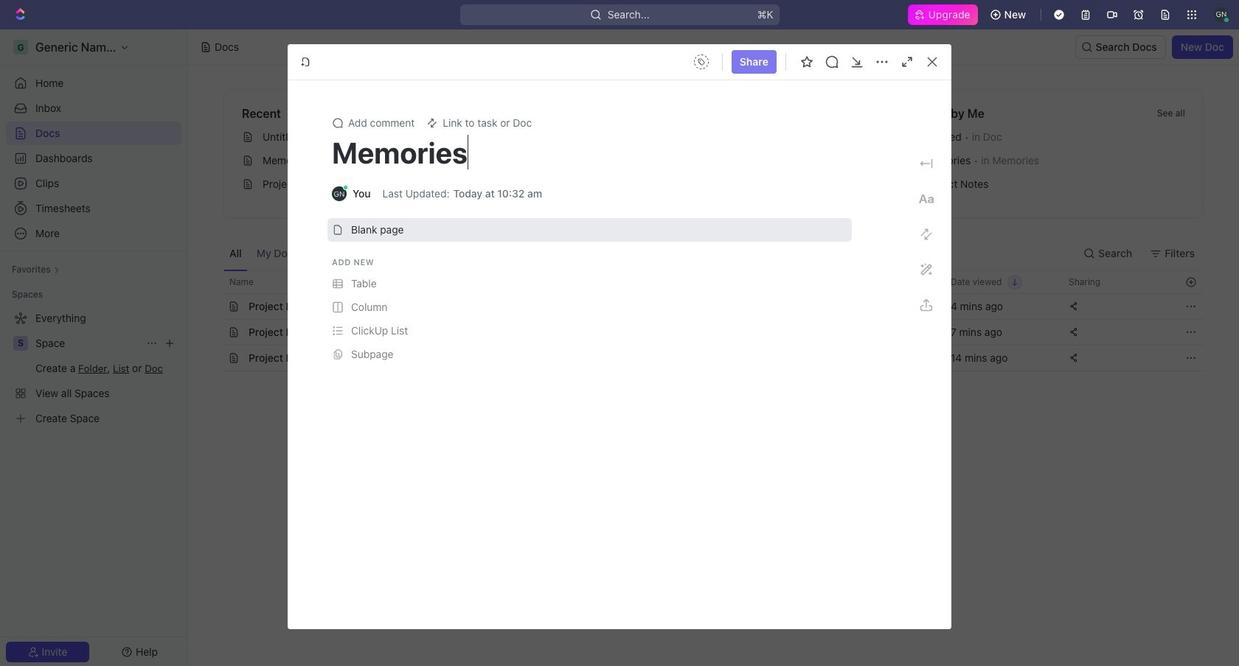 Task type: describe. For each thing, give the bounding box(es) containing it.
1 row from the top
[[207, 271, 1204, 294]]

space, , element
[[13, 336, 28, 351]]

3 row from the top
[[207, 319, 1204, 346]]

title text field
[[332, 135, 848, 170]]

2 column header from the left
[[824, 271, 942, 294]]

dropdown menu image
[[690, 50, 713, 74]]



Task type: locate. For each thing, give the bounding box(es) containing it.
table
[[207, 271, 1204, 372]]

2 row from the top
[[207, 294, 1204, 320]]

4 row from the top
[[207, 345, 1204, 372]]

sidebar navigation
[[0, 30, 188, 667]]

1 column header from the left
[[207, 271, 224, 294]]

row
[[207, 271, 1204, 294], [207, 294, 1204, 320], [207, 319, 1204, 346], [207, 345, 1204, 372]]

tab list
[[224, 236, 589, 271]]

cell
[[207, 294, 224, 319], [824, 294, 942, 319], [207, 320, 224, 345], [207, 346, 224, 371]]

column header
[[207, 271, 224, 294], [824, 271, 942, 294]]

0 horizontal spatial column header
[[207, 271, 224, 294]]

1 horizontal spatial column header
[[824, 271, 942, 294]]



Task type: vqa. For each thing, say whether or not it's contained in the screenshot.
SPACE, , element
yes



